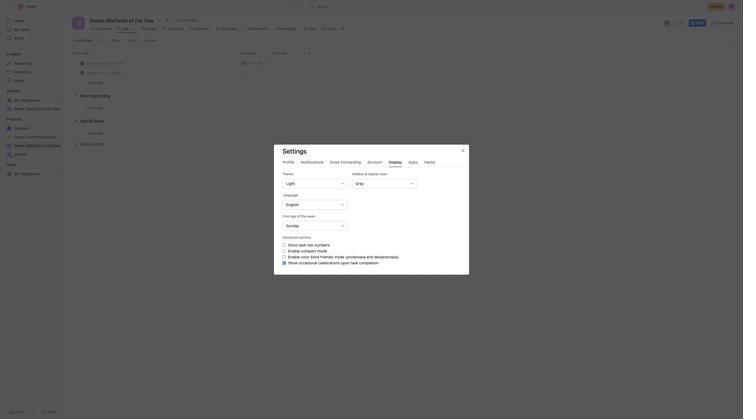 Task type: vqa. For each thing, say whether or not it's contained in the screenshot.
1 like. You liked this task image
no



Task type: describe. For each thing, give the bounding box(es) containing it.
the inside projects element
[[47, 143, 53, 148]]

my for teams element
[[14, 172, 19, 176]]

task for add
[[86, 38, 92, 43]]

list image
[[75, 20, 82, 26]]

goals
[[14, 78, 24, 83]]

timeline link
[[163, 26, 183, 32]]

topbar
[[368, 172, 379, 176]]

profile button
[[283, 160, 294, 167]]

show task row numbers
[[288, 243, 330, 247]]

sunday
[[286, 223, 299, 228]]

warlords inside projects element
[[26, 143, 41, 148]]

tb inside row
[[242, 61, 247, 65]]

calendar
[[194, 26, 210, 31]]

reporting
[[14, 61, 31, 66]]

seven inside starred element
[[14, 107, 25, 111]]

close image
[[461, 148, 465, 153]]

1 add task… row from the top
[[65, 78, 743, 88]]

invite
[[15, 410, 25, 414]]

1 horizontal spatial mode
[[335, 255, 344, 259]]

black
[[257, 61, 266, 65]]

global element
[[0, 13, 65, 46]]

add task… button for news
[[87, 130, 105, 136]]

my inside starred element
[[14, 98, 19, 102]]

sidebar & topbar color
[[352, 172, 388, 176]]

0 horizontal spatial color
[[301, 255, 310, 259]]

world news button
[[81, 116, 105, 126]]

enable for enable compact mode
[[288, 249, 300, 253]]

team button
[[0, 162, 16, 168]]

email forwarding button
[[330, 160, 361, 167]]

workflow link
[[216, 26, 237, 32]]

sidebar
[[352, 172, 364, 176]]

my workspace inside starred element
[[14, 98, 39, 102]]

collapse task list for this section image
[[73, 94, 78, 98]]

team
[[7, 162, 16, 167]]

amjad
[[14, 152, 27, 157]]

seven warlords of the sea inside starred element
[[14, 107, 60, 111]]

Enable color blind friendly mode (protanopia and deuteranopia) checkbox
[[283, 255, 286, 259]]

task… for news
[[95, 131, 105, 135]]

hacks button
[[424, 160, 435, 167]]

calendar link
[[189, 26, 210, 32]]

list
[[122, 26, 129, 31]]

1 seven warlords of the sea link from the top
[[3, 105, 62, 113]]

gray
[[356, 181, 364, 186]]

invite button
[[5, 407, 29, 417]]

tb inside tb 'button'
[[665, 21, 669, 25]]

my workspace inside teams element
[[14, 172, 39, 176]]

workflow
[[221, 26, 237, 31]]

light
[[286, 181, 295, 186]]

tyler
[[249, 61, 256, 65]]

Assign HQ locations text field
[[86, 70, 124, 76]]

(protanopia
[[345, 255, 366, 259]]

add task… for recruiting
[[87, 106, 105, 110]]

first day of the week
[[283, 214, 315, 218]]

name
[[81, 51, 89, 55]]

talkback
[[14, 126, 30, 131]]

add task… button for recruiting
[[87, 105, 105, 111]]

overview
[[95, 26, 111, 31]]

Show occasional celebrations upon task completion checkbox
[[283, 261, 286, 265]]

add up add section button
[[87, 131, 94, 135]]

numbers
[[315, 243, 330, 247]]

dashboard
[[248, 26, 268, 31]]

messages
[[279, 26, 297, 31]]

completed image for 'assign hq locations' text field
[[79, 70, 85, 76]]

task
[[73, 51, 80, 55]]

add task… for news
[[87, 131, 105, 135]]

add task
[[79, 38, 92, 43]]

display button
[[389, 160, 402, 167]]

sea inside projects element
[[54, 143, 60, 148]]

share
[[695, 21, 704, 25]]

show for show occasional celebrations upon task completion
[[288, 261, 298, 265]]

task for show
[[299, 243, 306, 247]]

gray button
[[352, 179, 417, 189]]

account button
[[368, 160, 382, 167]]

section
[[90, 142, 104, 147]]

project
[[44, 135, 57, 139]]

projects button
[[0, 117, 21, 122]]

sea inside starred element
[[54, 107, 60, 111]]

options
[[299, 235, 311, 239]]

list link
[[118, 26, 129, 32]]

seven warlords of the sea inside projects element
[[14, 143, 60, 148]]

files link
[[303, 26, 316, 32]]

plan
[[58, 135, 65, 139]]

0 horizontal spatial mode
[[317, 249, 327, 253]]

upgrade
[[710, 4, 723, 8]]

cross-functional project plan link
[[3, 133, 65, 142]]

inbox link
[[3, 34, 62, 43]]

tyler black
[[249, 61, 266, 65]]

enable color blind friendly mode (protanopia and deuteranopia)
[[288, 255, 399, 259]]

due date
[[274, 51, 287, 55]]

header untitled section tree grid
[[65, 58, 743, 88]]

account
[[368, 160, 382, 164]]

teams element
[[0, 160, 65, 179]]

friendly
[[320, 255, 334, 259]]

tb button
[[664, 20, 670, 26]]

files
[[308, 26, 316, 31]]

workspace inside starred element
[[20, 98, 39, 102]]

row containing task name
[[65, 48, 743, 58]]

board link
[[142, 26, 157, 32]]

Completed checkbox
[[79, 70, 85, 76]]

share button
[[689, 19, 707, 27]]

sunday button
[[283, 221, 348, 231]]

add task… inside header untitled section tree grid
[[87, 81, 105, 85]]

board
[[146, 26, 157, 31]]

deuteranopia)
[[374, 255, 399, 259]]



Task type: locate. For each thing, give the bounding box(es) containing it.
warlords down cross-functional project plan link
[[26, 143, 41, 148]]

2 workspace from the top
[[20, 172, 39, 176]]

talkback link
[[3, 124, 62, 133]]

add down the post recruiting "button"
[[87, 106, 94, 110]]

seven up projects
[[14, 107, 25, 111]]

hide sidebar image
[[7, 4, 11, 9]]

insights element
[[0, 49, 65, 86]]

0 vertical spatial mode
[[317, 249, 327, 253]]

my workspace link down goals link at top
[[3, 96, 62, 105]]

workspace down goals link at top
[[20, 98, 39, 102]]

add task… up section
[[87, 131, 105, 135]]

enable
[[288, 249, 300, 253], [288, 255, 300, 259]]

theme
[[283, 172, 293, 176]]

row containing tb
[[65, 58, 743, 68]]

show right show occasional celebrations upon task completion option
[[288, 261, 298, 265]]

the down project
[[47, 143, 53, 148]]

task down '(protanopia'
[[351, 261, 358, 265]]

task… up section
[[95, 131, 105, 135]]

add task…
[[87, 81, 105, 85], [87, 106, 105, 110], [87, 131, 105, 135]]

2 show from the top
[[288, 261, 298, 265]]

0 horizontal spatial task
[[86, 38, 92, 43]]

0 vertical spatial color
[[380, 172, 388, 176]]

add task… down 'assign hq locations' text field
[[87, 81, 105, 85]]

2 horizontal spatial task
[[351, 261, 358, 265]]

2 seven warlords of the sea link from the top
[[3, 142, 62, 150]]

1 vertical spatial my
[[14, 98, 19, 102]]

1 completed image from the top
[[79, 60, 85, 67]]

Show task row numbers checkbox
[[283, 244, 286, 247]]

0 vertical spatial task
[[86, 38, 92, 43]]

2 sea from the top
[[54, 143, 60, 148]]

language
[[283, 193, 298, 197]]

functional
[[26, 135, 43, 139]]

task… down recruiting
[[95, 106, 105, 110]]

cross-functional project plan
[[14, 135, 65, 139]]

1 vertical spatial workspace
[[20, 172, 39, 176]]

1 vertical spatial enable
[[288, 255, 300, 259]]

my tasks link
[[3, 25, 62, 34]]

completion
[[359, 261, 379, 265]]

my down team
[[14, 172, 19, 176]]

seven warlords of the sea down cross-functional project plan
[[14, 143, 60, 148]]

show down the advanced
[[288, 243, 298, 247]]

2 my from the top
[[14, 98, 19, 102]]

&
[[365, 172, 367, 176]]

seven
[[14, 107, 25, 111], [14, 143, 25, 148]]

2 add task… button from the top
[[87, 105, 105, 111]]

gantt
[[327, 26, 337, 31]]

1 vertical spatial sea
[[54, 143, 60, 148]]

0 vertical spatial seven
[[14, 107, 25, 111]]

1 vertical spatial seven
[[14, 143, 25, 148]]

recruiting
[[91, 94, 110, 98]]

0 vertical spatial warlords
[[26, 107, 41, 111]]

the up talkback link
[[47, 107, 53, 111]]

the
[[47, 107, 53, 111], [47, 143, 53, 148], [301, 214, 306, 218]]

date
[[281, 51, 287, 55]]

news
[[93, 119, 105, 124]]

color
[[380, 172, 388, 176], [301, 255, 310, 259]]

my inside global element
[[14, 27, 19, 32]]

my left tasks
[[14, 27, 19, 32]]

task… inside header untitled section tree grid
[[95, 81, 105, 85]]

1 warlords from the top
[[26, 107, 41, 111]]

seven warlords of the sea up talkback link
[[14, 107, 60, 111]]

1 workspace from the top
[[20, 98, 39, 102]]

color up gray dropdown button
[[380, 172, 388, 176]]

post recruiting button
[[81, 91, 110, 101]]

1 vertical spatial add task… button
[[87, 105, 105, 111]]

of right day at left
[[297, 214, 300, 218]]

english
[[286, 202, 299, 207]]

the left "week"
[[301, 214, 306, 218]]

warlords
[[26, 107, 41, 111], [26, 143, 41, 148]]

1 horizontal spatial task
[[299, 243, 306, 247]]

Completed checkbox
[[79, 60, 85, 67]]

2 task… from the top
[[95, 106, 105, 110]]

upon
[[341, 261, 350, 265]]

1 vertical spatial task
[[299, 243, 306, 247]]

task name
[[73, 51, 89, 55]]

2 my workspace link from the top
[[3, 170, 62, 178]]

2 vertical spatial task
[[351, 261, 358, 265]]

of down cross-functional project plan
[[42, 143, 46, 148]]

1 task… from the top
[[95, 81, 105, 85]]

0 vertical spatial task…
[[95, 81, 105, 85]]

1 vertical spatial color
[[301, 255, 310, 259]]

compact
[[301, 249, 316, 253]]

enable right "enable compact mode" option
[[288, 249, 300, 253]]

due
[[274, 51, 280, 55]]

None text field
[[88, 15, 155, 25]]

task… for recruiting
[[95, 106, 105, 110]]

Enable compact mode checkbox
[[283, 250, 286, 253]]

0 vertical spatial add task… row
[[65, 78, 743, 88]]

0 horizontal spatial tb
[[242, 61, 247, 65]]

add up task name at the top left of page
[[79, 38, 85, 43]]

add task… down post recruiting
[[87, 106, 105, 110]]

recruiting top pirates cell
[[65, 58, 239, 68]]

3 add task… button from the top
[[87, 130, 105, 136]]

1 vertical spatial completed image
[[79, 70, 85, 76]]

my down starred
[[14, 98, 19, 102]]

1 vertical spatial the
[[47, 143, 53, 148]]

seven warlords of the sea link up talkback link
[[3, 105, 62, 113]]

warlords up talkback link
[[26, 107, 41, 111]]

add task… button up section
[[87, 130, 105, 136]]

reporting link
[[3, 59, 62, 68]]

2 warlords from the top
[[26, 143, 41, 148]]

2 vertical spatial my
[[14, 172, 19, 176]]

show for show task row numbers
[[288, 243, 298, 247]]

0 vertical spatial the
[[47, 107, 53, 111]]

occasional
[[299, 261, 317, 265]]

completed image up completed option
[[79, 60, 85, 67]]

remove from starred image
[[165, 18, 169, 22]]

add
[[79, 38, 85, 43], [87, 81, 94, 85], [87, 106, 94, 110], [87, 131, 94, 135], [81, 142, 89, 147]]

1 my workspace link from the top
[[3, 96, 62, 105]]

seven warlords of the sea
[[14, 107, 60, 111], [14, 143, 60, 148]]

0 vertical spatial seven warlords of the sea link
[[3, 105, 62, 113]]

1 vertical spatial task…
[[95, 106, 105, 110]]

2 vertical spatial add task… button
[[87, 130, 105, 136]]

completed image inside assign hq locations cell
[[79, 70, 85, 76]]

2 vertical spatial the
[[301, 214, 306, 218]]

my workspace link down amjad link at the left top of page
[[3, 170, 62, 178]]

world news
[[81, 119, 105, 124]]

completed image inside recruiting top pirates cell
[[79, 60, 85, 67]]

seven down cross-
[[14, 143, 25, 148]]

starred element
[[0, 86, 65, 114]]

add task… row for world news
[[65, 128, 743, 138]]

add inside add task button
[[79, 38, 85, 43]]

hacks
[[424, 160, 435, 164]]

the inside starred element
[[47, 107, 53, 111]]

0 vertical spatial sea
[[54, 107, 60, 111]]

add task… button down 'assign hq locations' text field
[[87, 80, 105, 86]]

3 add task… row from the top
[[65, 128, 743, 138]]

task left row on the left bottom of the page
[[299, 243, 306, 247]]

2 add task… from the top
[[87, 106, 105, 110]]

1 vertical spatial of
[[42, 143, 46, 148]]

mode up 'upon'
[[335, 255, 344, 259]]

1 vertical spatial tb
[[242, 61, 247, 65]]

1 horizontal spatial tb
[[665, 21, 669, 25]]

color down enable compact mode
[[301, 255, 310, 259]]

first
[[283, 214, 290, 218]]

cross-
[[14, 135, 26, 139]]

seven warlords of the sea link down functional
[[3, 142, 62, 150]]

add section button
[[72, 139, 107, 149]]

1 horizontal spatial color
[[380, 172, 388, 176]]

seven warlords of the sea link
[[3, 105, 62, 113], [3, 142, 62, 150]]

2 vertical spatial add task…
[[87, 131, 105, 135]]

completed image
[[79, 60, 85, 67], [79, 70, 85, 76]]

3 task… from the top
[[95, 131, 105, 135]]

my for global element
[[14, 27, 19, 32]]

1 seven warlords of the sea from the top
[[14, 107, 60, 111]]

0 vertical spatial workspace
[[20, 98, 39, 102]]

assign hq locations cell
[[65, 68, 239, 78]]

2 seven from the top
[[14, 143, 25, 148]]

apps button
[[409, 160, 418, 167]]

0 vertical spatial of
[[42, 107, 46, 111]]

workspace inside teams element
[[20, 172, 39, 176]]

my workspace link inside starred element
[[3, 96, 62, 105]]

goals link
[[3, 76, 62, 85]]

insights
[[7, 52, 21, 56]]

3 my from the top
[[14, 172, 19, 176]]

task inside button
[[86, 38, 92, 43]]

enable compact mode
[[288, 249, 327, 253]]

collapse task list for this section image
[[73, 119, 78, 123]]

1 vertical spatial my workspace
[[14, 172, 39, 176]]

add task… button down the post recruiting "button"
[[87, 105, 105, 111]]

inbox
[[14, 36, 24, 40]]

tasks
[[20, 27, 30, 32]]

insights button
[[0, 52, 21, 57]]

and
[[367, 255, 373, 259]]

row
[[65, 48, 743, 58], [72, 58, 737, 59], [65, 58, 743, 68], [65, 68, 743, 78]]

completed image down completed checkbox
[[79, 70, 85, 76]]

completed image for recruiting top pirates text box
[[79, 60, 85, 67]]

dashboard link
[[244, 26, 268, 32]]

my workspace link inside teams element
[[3, 170, 62, 178]]

email
[[330, 160, 340, 164]]

1 seven from the top
[[14, 107, 25, 111]]

starred button
[[0, 88, 20, 94]]

assignee
[[241, 51, 255, 55]]

task… down 'assign hq locations' text field
[[95, 81, 105, 85]]

of up talkback link
[[42, 107, 46, 111]]

my workspace link
[[3, 96, 62, 105], [3, 170, 62, 178]]

add inside header untitled section tree grid
[[87, 81, 94, 85]]

my
[[14, 27, 19, 32], [14, 98, 19, 102], [14, 172, 19, 176]]

1 my from the top
[[14, 27, 19, 32]]

show
[[288, 243, 298, 247], [288, 261, 298, 265]]

0 vertical spatial show
[[288, 243, 298, 247]]

1 vertical spatial mode
[[335, 255, 344, 259]]

2 enable from the top
[[288, 255, 300, 259]]

apps
[[409, 160, 418, 164]]

show occasional celebrations upon task completion
[[288, 261, 379, 265]]

of for 2nd seven warlords of the sea link
[[42, 143, 46, 148]]

2 add task… row from the top
[[65, 103, 743, 113]]

1 sea from the top
[[54, 107, 60, 111]]

home link
[[3, 17, 62, 25]]

my workspace down team
[[14, 172, 39, 176]]

0 vertical spatial my workspace link
[[3, 96, 62, 105]]

0 vertical spatial add task…
[[87, 81, 105, 85]]

add inside add section button
[[81, 142, 89, 147]]

1 vertical spatial add task… row
[[65, 103, 743, 113]]

forwarding
[[341, 160, 361, 164]]

mode down numbers
[[317, 249, 327, 253]]

0 vertical spatial completed image
[[79, 60, 85, 67]]

1 vertical spatial show
[[288, 261, 298, 265]]

2 vertical spatial task…
[[95, 131, 105, 135]]

add up post recruiting
[[87, 81, 94, 85]]

warlords inside starred element
[[26, 107, 41, 111]]

1 enable from the top
[[288, 249, 300, 253]]

add left section
[[81, 142, 89, 147]]

0 vertical spatial my workspace
[[14, 98, 39, 102]]

2 my workspace from the top
[[14, 172, 39, 176]]

1 vertical spatial add task…
[[87, 106, 105, 110]]

amjad link
[[3, 150, 62, 159]]

add task… row for post recruiting
[[65, 103, 743, 113]]

upgrade button
[[707, 3, 725, 10]]

2 vertical spatial add task… row
[[65, 128, 743, 138]]

of inside starred element
[[42, 107, 46, 111]]

enable for enable color blind friendly mode (protanopia and deuteranopia)
[[288, 255, 300, 259]]

0 vertical spatial my
[[14, 27, 19, 32]]

celebrations
[[318, 261, 340, 265]]

2 vertical spatial of
[[297, 214, 300, 218]]

starred
[[7, 89, 20, 93]]

notifications button
[[301, 160, 324, 167]]

1 add task… from the top
[[87, 81, 105, 85]]

2 seven warlords of the sea from the top
[[14, 143, 60, 148]]

of inside projects element
[[42, 143, 46, 148]]

1 add task… button from the top
[[87, 80, 105, 86]]

1 vertical spatial seven warlords of the sea
[[14, 143, 60, 148]]

tb
[[665, 21, 669, 25], [242, 61, 247, 65]]

gantt link
[[322, 26, 337, 32]]

0 vertical spatial add task… button
[[87, 80, 105, 86]]

my workspace down starred
[[14, 98, 39, 102]]

add task button
[[72, 37, 95, 44]]

of for first seven warlords of the sea link from the top of the page
[[42, 107, 46, 111]]

1 vertical spatial seven warlords of the sea link
[[3, 142, 62, 150]]

projects element
[[0, 114, 65, 160]]

2 completed image from the top
[[79, 70, 85, 76]]

email forwarding
[[330, 160, 361, 164]]

light button
[[283, 179, 348, 189]]

1 show from the top
[[288, 243, 298, 247]]

3 add task… from the top
[[87, 131, 105, 135]]

add task… button inside header untitled section tree grid
[[87, 80, 105, 86]]

0 vertical spatial enable
[[288, 249, 300, 253]]

0 vertical spatial seven warlords of the sea
[[14, 107, 60, 111]]

add task… row
[[65, 78, 743, 88], [65, 103, 743, 113], [65, 128, 743, 138]]

0 vertical spatial tb
[[665, 21, 669, 25]]

projects
[[7, 117, 21, 121]]

week
[[307, 214, 315, 218]]

timeline
[[168, 26, 183, 31]]

enable right enable color blind friendly mode (protanopia and deuteranopia) option
[[288, 255, 300, 259]]

task up name
[[86, 38, 92, 43]]

1 vertical spatial my workspace link
[[3, 170, 62, 178]]

1 my workspace from the top
[[14, 98, 39, 102]]

my inside teams element
[[14, 172, 19, 176]]

workspace down amjad link at the left top of page
[[20, 172, 39, 176]]

my workspace
[[14, 98, 39, 102], [14, 172, 39, 176]]

seven inside projects element
[[14, 143, 25, 148]]

Recruiting top Pirates text field
[[86, 61, 126, 66]]

add task… button
[[87, 80, 105, 86], [87, 105, 105, 111], [87, 130, 105, 136]]

1 vertical spatial warlords
[[26, 143, 41, 148]]



